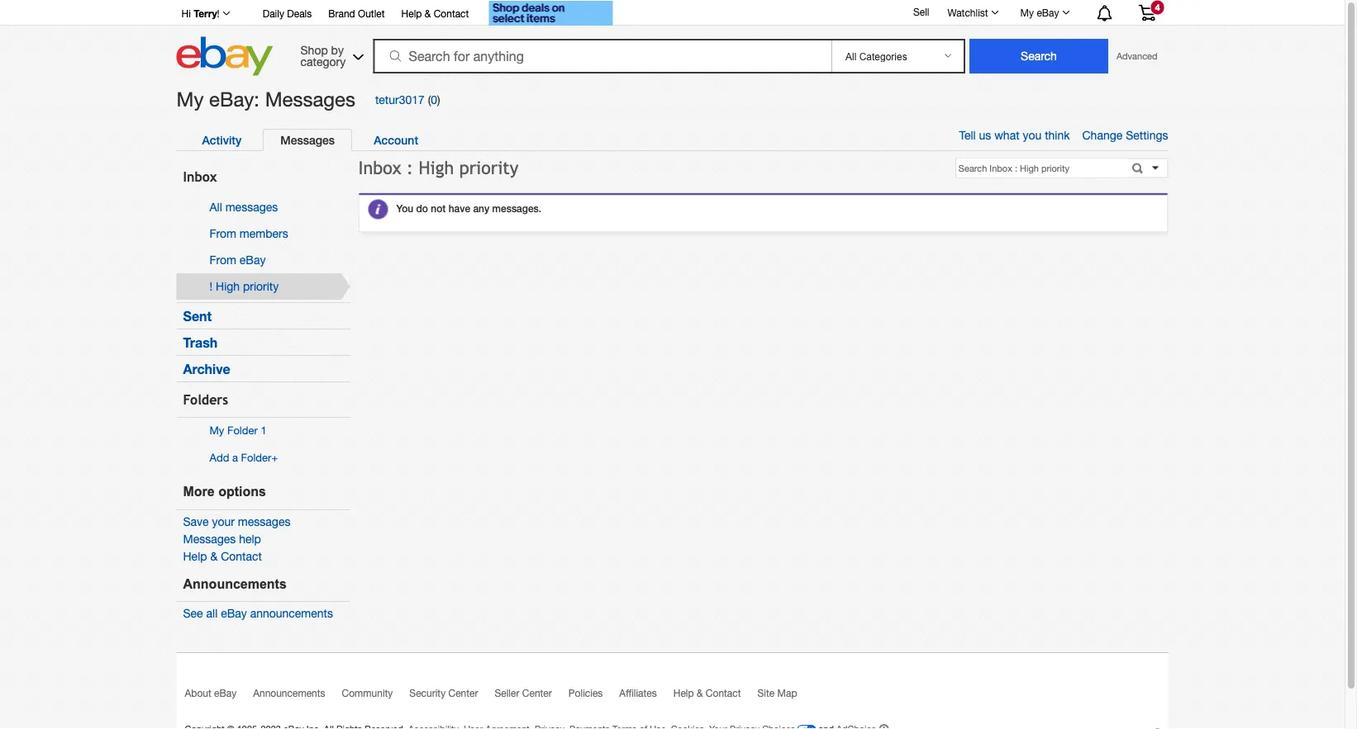 Task type: describe. For each thing, give the bounding box(es) containing it.
my ebay
[[1021, 7, 1059, 18]]

inbox for inbox
[[183, 169, 217, 184]]

site map
[[758, 688, 797, 700]]

you do not have any messages.
[[396, 203, 542, 215]]

0 vertical spatial high
[[419, 157, 454, 178]]

none submit inside "shop by category" banner
[[970, 39, 1109, 74]]

sent
[[183, 308, 212, 324]]

0 vertical spatial announcements
[[183, 577, 287, 592]]

Search Inbox : High priority text field
[[956, 159, 1127, 177]]

watchlist link
[[939, 2, 1007, 22]]

messages inside save your messages messages help help & contact
[[183, 533, 236, 546]]

brand outlet
[[328, 7, 385, 19]]

members
[[240, 227, 288, 241]]

policies link
[[569, 688, 620, 707]]

& inside save your messages messages help help & contact
[[210, 550, 218, 564]]

shop
[[301, 43, 328, 57]]

messages help link
[[183, 533, 261, 546]]

center for security center
[[448, 688, 478, 700]]

2 horizontal spatial help
[[674, 688, 694, 700]]

1 vertical spatial priority
[[243, 280, 279, 293]]

settings
[[1126, 129, 1169, 142]]

site map link
[[758, 688, 814, 707]]

about
[[185, 688, 211, 700]]

ebay:
[[209, 88, 260, 111]]

advanced link
[[1109, 40, 1166, 73]]

all
[[206, 607, 218, 621]]

help inside account navigation
[[401, 7, 422, 19]]

account navigation
[[172, 0, 1169, 28]]

shop by category banner
[[172, 0, 1169, 80]]

)
[[437, 92, 440, 106]]

ebay right all
[[221, 607, 247, 621]]

1
[[261, 425, 267, 437]]

from for from members
[[210, 227, 236, 241]]

affiliates
[[620, 688, 657, 700]]

community
[[342, 688, 393, 700]]

shop by category button
[[293, 37, 368, 72]]

center for seller center
[[522, 688, 552, 700]]

1 horizontal spatial priority
[[459, 157, 519, 178]]

save your messages messages help help & contact
[[183, 515, 291, 564]]

you
[[396, 203, 414, 215]]

watchlist
[[948, 7, 988, 18]]

tell
[[959, 129, 976, 142]]

not
[[431, 203, 446, 215]]

2 horizontal spatial help & contact link
[[674, 688, 758, 707]]

security
[[410, 688, 446, 700]]

archive link
[[183, 361, 230, 377]]

1 vertical spatial announcements
[[253, 688, 325, 700]]

account link
[[356, 129, 436, 151]]

map
[[778, 688, 797, 700]]

seller center
[[495, 688, 552, 700]]

see
[[183, 607, 203, 621]]

get an extra 15% off image
[[489, 1, 613, 26]]

save
[[183, 515, 209, 529]]

messages inside tab list
[[280, 133, 335, 147]]

security center
[[410, 688, 478, 700]]

! inside account navigation
[[217, 7, 220, 19]]

about ebay link
[[185, 688, 253, 707]]

0 horizontal spatial !
[[210, 280, 213, 293]]

us
[[979, 129, 992, 142]]

change
[[1083, 129, 1123, 142]]

about ebay
[[185, 688, 237, 700]]

have
[[449, 203, 470, 215]]

my folder 1
[[210, 425, 267, 437]]

my for my folder 1
[[210, 425, 224, 437]]

advanced
[[1117, 51, 1158, 62]]

affiliates link
[[620, 688, 674, 707]]

sent link
[[183, 308, 212, 324]]

from ebay link
[[210, 253, 266, 267]]

tetur3017 ( 0 )
[[375, 92, 440, 106]]

sell
[[913, 6, 930, 17]]

! high priority
[[210, 280, 279, 293]]

brand
[[328, 7, 355, 19]]

do
[[416, 203, 428, 215]]

any
[[473, 203, 490, 215]]

& inside account navigation
[[425, 7, 431, 19]]

+
[[271, 452, 278, 464]]

inbox for inbox : high priority
[[358, 157, 401, 178]]

all messages
[[210, 200, 278, 214]]

4
[[1155, 2, 1160, 12]]

terry
[[194, 7, 217, 19]]

2 horizontal spatial &
[[697, 688, 703, 700]]

hi
[[181, 7, 191, 19]]

0 vertical spatial messages
[[265, 88, 355, 111]]

ebay for about ebay
[[214, 688, 237, 700]]

options
[[218, 485, 266, 500]]

tell us what you think
[[959, 129, 1070, 142]]



Task type: locate. For each thing, give the bounding box(es) containing it.
2 vertical spatial messages
[[183, 533, 236, 546]]

1 vertical spatial high
[[216, 280, 240, 293]]

1 horizontal spatial center
[[522, 688, 552, 700]]

policies
[[569, 688, 603, 700]]

! right hi
[[217, 7, 220, 19]]

think
[[1045, 129, 1070, 142]]

high down from ebay link
[[216, 280, 240, 293]]

ebay inside account navigation
[[1037, 7, 1059, 18]]

1 vertical spatial my
[[177, 88, 204, 111]]

!
[[217, 7, 220, 19], [210, 280, 213, 293]]

folder
[[227, 425, 258, 437], [241, 452, 271, 464]]

1 horizontal spatial inbox
[[358, 157, 401, 178]]

0 vertical spatial &
[[425, 7, 431, 19]]

0 vertical spatial help & contact link
[[401, 5, 469, 23]]

0 horizontal spatial my
[[177, 88, 204, 111]]

a
[[232, 452, 238, 464]]

2 vertical spatial help
[[674, 688, 694, 700]]

by
[[331, 43, 344, 57]]

contact inside save your messages messages help help & contact
[[221, 550, 262, 564]]

more options
[[183, 485, 266, 500]]

from members link
[[210, 227, 288, 241]]

&
[[425, 7, 431, 19], [210, 550, 218, 564], [697, 688, 703, 700]]

1 vertical spatial contact
[[221, 550, 262, 564]]

2 vertical spatial &
[[697, 688, 703, 700]]

1 vertical spatial folder
[[241, 452, 271, 464]]

messages down "category"
[[265, 88, 355, 111]]

:
[[407, 157, 413, 178]]

help & contact link for brand outlet
[[401, 5, 469, 23]]

contact down help
[[221, 550, 262, 564]]

0 vertical spatial help & contact
[[401, 7, 469, 19]]

help & contact link for messages help
[[183, 550, 262, 564]]

tetur3017
[[375, 92, 425, 106]]

1 horizontal spatial &
[[425, 7, 431, 19]]

2 horizontal spatial my
[[1021, 7, 1034, 18]]

priority
[[459, 157, 519, 178], [243, 280, 279, 293]]

trash link
[[183, 335, 218, 351]]

ebay for from ebay
[[240, 253, 266, 267]]

ebay for my ebay
[[1037, 7, 1059, 18]]

see all ebay announcements
[[183, 607, 333, 621]]

& right outlet
[[425, 7, 431, 19]]

help & contact link right outlet
[[401, 5, 469, 23]]

4 link
[[1129, 0, 1166, 24]]

0 vertical spatial folder
[[227, 425, 258, 437]]

help down messages help link at the bottom
[[183, 550, 207, 564]]

deals
[[287, 7, 312, 19]]

1 vertical spatial help & contact link
[[183, 550, 262, 564]]

0 link
[[431, 92, 437, 106]]

0 vertical spatial priority
[[459, 157, 519, 178]]

1 horizontal spatial contact
[[434, 7, 469, 19]]

messages up "from members"
[[225, 200, 278, 214]]

0 horizontal spatial help & contact link
[[183, 550, 262, 564]]

folder right the a at the bottom left of page
[[241, 452, 271, 464]]

1 vertical spatial help
[[183, 550, 207, 564]]

! high priority link
[[210, 280, 279, 293]]

help right outlet
[[401, 7, 422, 19]]

center inside security center link
[[448, 688, 478, 700]]

my left ebay:
[[177, 88, 204, 111]]

archive
[[183, 361, 230, 377]]

announcements up all
[[183, 577, 287, 592]]

(
[[428, 92, 431, 106]]

what
[[995, 129, 1020, 142]]

priority up any on the left top of the page
[[459, 157, 519, 178]]

messages down the save
[[183, 533, 236, 546]]

my up "add"
[[210, 425, 224, 437]]

0 horizontal spatial help
[[183, 550, 207, 564]]

1 horizontal spatial help
[[401, 7, 422, 19]]

1 from from the top
[[210, 227, 236, 241]]

help & contact inside account navigation
[[401, 7, 469, 19]]

1 vertical spatial messages
[[238, 515, 291, 529]]

0 horizontal spatial high
[[216, 280, 240, 293]]

2 vertical spatial my
[[210, 425, 224, 437]]

priority down the from ebay
[[243, 280, 279, 293]]

my for my ebay
[[1021, 7, 1034, 18]]

help
[[239, 533, 261, 546]]

0 horizontal spatial contact
[[221, 550, 262, 564]]

my inside 'my ebay' link
[[1021, 7, 1034, 18]]

seller
[[495, 688, 520, 700]]

1 vertical spatial !
[[210, 280, 213, 293]]

messages link
[[263, 129, 352, 151]]

1 horizontal spatial help & contact link
[[401, 5, 469, 23]]

tetur3017 link
[[375, 92, 425, 106]]

0 vertical spatial contact
[[434, 7, 469, 19]]

center right security
[[448, 688, 478, 700]]

change settings
[[1083, 129, 1169, 142]]

inbox up all
[[183, 169, 217, 184]]

your
[[212, 515, 235, 529]]

category
[[301, 55, 346, 68]]

None submit
[[970, 39, 1109, 74]]

messages up help
[[238, 515, 291, 529]]

activity link
[[185, 129, 259, 151]]

inbox : high priority
[[358, 157, 519, 178]]

outlet
[[358, 7, 385, 19]]

you
[[1023, 129, 1042, 142]]

from down all
[[210, 227, 236, 241]]

0 horizontal spatial &
[[210, 550, 218, 564]]

0 vertical spatial help
[[401, 7, 422, 19]]

my ebay: messages
[[177, 88, 355, 111]]

high
[[419, 157, 454, 178], [216, 280, 240, 293]]

contact left site
[[706, 688, 741, 700]]

from members
[[210, 227, 288, 241]]

from for from ebay
[[210, 253, 236, 267]]

messages.
[[492, 203, 542, 215]]

my folder 1 link
[[210, 425, 267, 437]]

& right affiliates link
[[697, 688, 703, 700]]

submit search request image
[[1131, 163, 1148, 177]]

tab list containing activity
[[185, 129, 1151, 151]]

announcements
[[250, 607, 333, 621]]

1 vertical spatial help & contact
[[674, 688, 741, 700]]

sell link
[[906, 6, 937, 17]]

ebay
[[1037, 7, 1059, 18], [240, 253, 266, 267], [221, 607, 247, 621], [214, 688, 237, 700]]

0 horizontal spatial help & contact
[[401, 7, 469, 19]]

help right affiliates
[[674, 688, 694, 700]]

more
[[183, 485, 215, 500]]

help & contact
[[401, 7, 469, 19], [674, 688, 741, 700]]

see all ebay announcements link
[[183, 607, 333, 621]]

Search for anything text field
[[376, 41, 828, 72]]

2 center from the left
[[522, 688, 552, 700]]

help & contact link left map
[[674, 688, 758, 707]]

brand outlet link
[[328, 5, 385, 23]]

1 horizontal spatial my
[[210, 425, 224, 437]]

hi terry !
[[181, 7, 220, 19]]

all messages link
[[210, 200, 278, 214]]

my right 'watchlist' link
[[1021, 7, 1034, 18]]

tell us what you think link
[[959, 129, 1083, 142]]

0 vertical spatial my
[[1021, 7, 1034, 18]]

2 vertical spatial help & contact link
[[674, 688, 758, 707]]

inbox
[[358, 157, 401, 178], [183, 169, 217, 184]]

contact
[[434, 7, 469, 19], [221, 550, 262, 564], [706, 688, 741, 700]]

center inside seller center link
[[522, 688, 552, 700]]

contact inside account navigation
[[434, 7, 469, 19]]

0 horizontal spatial center
[[448, 688, 478, 700]]

tab list
[[185, 129, 1151, 151]]

1 vertical spatial messages
[[280, 133, 335, 147]]

help & contact right outlet
[[401, 7, 469, 19]]

search image
[[390, 50, 401, 62]]

0 horizontal spatial priority
[[243, 280, 279, 293]]

high right the :
[[419, 157, 454, 178]]

center
[[448, 688, 478, 700], [522, 688, 552, 700]]

1 vertical spatial &
[[210, 550, 218, 564]]

0 vertical spatial !
[[217, 7, 220, 19]]

messages inside save your messages messages help help & contact
[[238, 515, 291, 529]]

ebay down from members link
[[240, 253, 266, 267]]

1 horizontal spatial help & contact
[[674, 688, 741, 700]]

daily deals link
[[263, 5, 312, 23]]

security center link
[[410, 688, 495, 707]]

1 horizontal spatial high
[[419, 157, 454, 178]]

my for my ebay: messages
[[177, 88, 204, 111]]

messages down 'my ebay: messages'
[[280, 133, 335, 147]]

from
[[210, 227, 236, 241], [210, 253, 236, 267]]

1 vertical spatial from
[[210, 253, 236, 267]]

1 center from the left
[[448, 688, 478, 700]]

contact right outlet
[[434, 7, 469, 19]]

! up sent
[[210, 280, 213, 293]]

save your messages link
[[183, 515, 291, 529]]

announcements
[[183, 577, 287, 592], [253, 688, 325, 700]]

help
[[401, 7, 422, 19], [183, 550, 207, 564], [674, 688, 694, 700]]

2 vertical spatial contact
[[706, 688, 741, 700]]

0 vertical spatial from
[[210, 227, 236, 241]]

from up the ! high priority link
[[210, 253, 236, 267]]

seller center link
[[495, 688, 569, 707]]

account
[[374, 133, 418, 147]]

0 horizontal spatial inbox
[[183, 169, 217, 184]]

& down messages help link at the bottom
[[210, 550, 218, 564]]

trash
[[183, 335, 218, 351]]

2 horizontal spatial contact
[[706, 688, 741, 700]]

folders
[[183, 392, 228, 408]]

add
[[210, 452, 229, 464]]

help & contact left site
[[674, 688, 741, 700]]

add a folder +
[[210, 452, 278, 464]]

all
[[210, 200, 222, 214]]

activity
[[202, 133, 242, 147]]

change settings link
[[1083, 129, 1169, 142]]

site
[[758, 688, 775, 700]]

0 vertical spatial messages
[[225, 200, 278, 214]]

1 horizontal spatial !
[[217, 7, 220, 19]]

0
[[431, 92, 437, 106]]

from ebay
[[210, 253, 266, 267]]

2 from from the top
[[210, 253, 236, 267]]

folder left 1
[[227, 425, 258, 437]]

help & contact link down messages help link at the bottom
[[183, 550, 262, 564]]

inbox left the :
[[358, 157, 401, 178]]

announcements link
[[253, 688, 342, 707]]

ebay right 'watchlist' link
[[1037, 7, 1059, 18]]

daily deals
[[263, 7, 312, 19]]

center right seller
[[522, 688, 552, 700]]

announcements left community
[[253, 688, 325, 700]]

help inside save your messages messages help help & contact
[[183, 550, 207, 564]]

my ebay link
[[1012, 2, 1078, 22]]

ebay right "about"
[[214, 688, 237, 700]]



